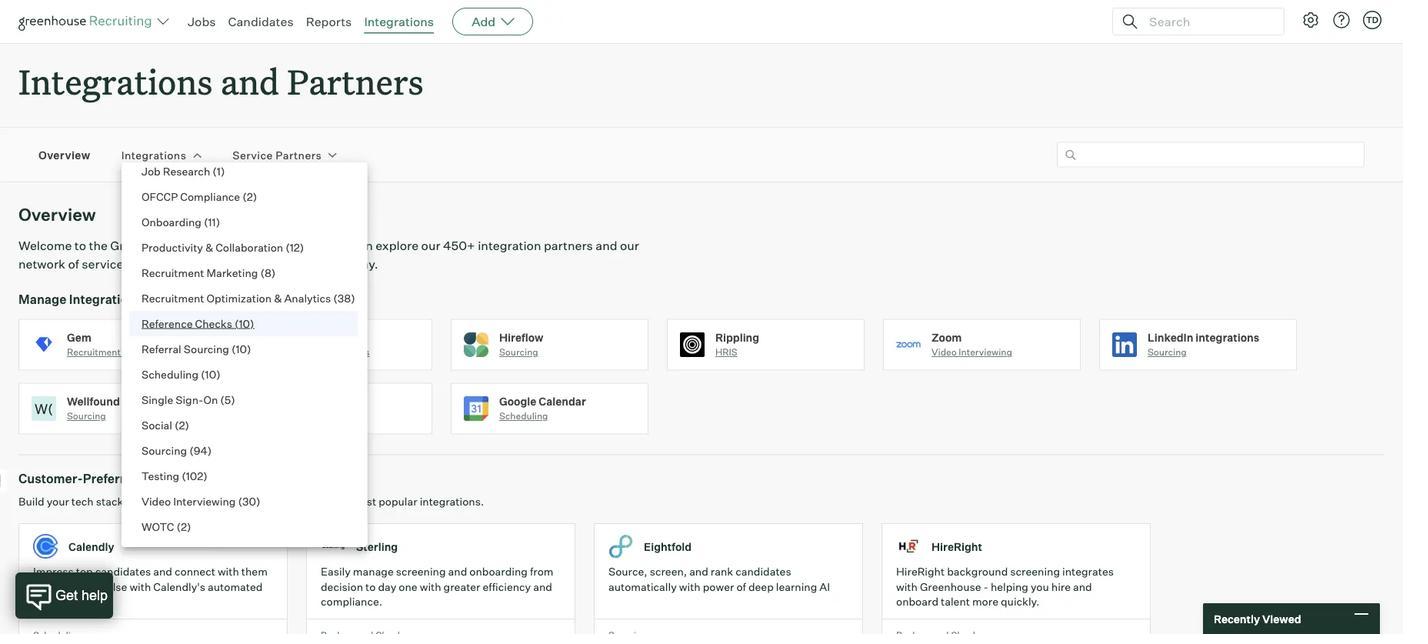 Task type: describe. For each thing, give the bounding box(es) containing it.
add button
[[453, 8, 533, 35]]

analytics
[[284, 291, 331, 305]]

talent)
[[227, 395, 264, 408]]

onboarding ( 11 )
[[142, 215, 220, 229]]

social ( 2 )
[[142, 418, 189, 432]]

integrations
[[1196, 331, 1260, 344]]

helping
[[991, 580, 1029, 593]]

integrations for integrations link to the left
[[121, 148, 186, 162]]

10 for reference checks ( 10 )
[[239, 317, 250, 330]]

sourcing ( 94 )
[[142, 444, 212, 457]]

network
[[18, 256, 65, 272]]

and inside welcome to the greenhouse partnerships page where you can explore our 450+ integration partners and our network of service partners. new partners are just a click away.
[[596, 238, 618, 253]]

with inside source, screen, and rank candidates automatically with power of deep learning ai
[[679, 580, 701, 593]]

checkr background checks
[[283, 331, 370, 358]]

candidates inside impress top candidates and connect with them before anyone else with calendly's automated scheduling.
[[95, 565, 151, 578]]

preferred
[[83, 471, 140, 487]]

customers
[[295, 495, 349, 508]]

google
[[499, 395, 537, 408]]

of inside welcome to the greenhouse partnerships page where you can explore our 450+ integration partners and our network of service partners. new partners are just a click away.
[[68, 256, 79, 272]]

customer-preferred partners
[[18, 471, 194, 487]]

else
[[107, 580, 127, 593]]

before
[[33, 580, 65, 593]]

google calendar scheduling
[[499, 395, 586, 422]]

configure image
[[1302, 11, 1321, 29]]

screen,
[[650, 565, 687, 578]]

video inside zoom video interviewing
[[932, 346, 957, 358]]

12
[[290, 240, 300, 254]]

gem
[[67, 331, 91, 344]]

1
[[217, 164, 221, 178]]

partners.
[[126, 256, 179, 272]]

quickly.
[[1001, 595, 1040, 608]]

easily
[[321, 565, 351, 578]]

11
[[208, 215, 216, 229]]

and inside source, screen, and rank candidates automatically with power of deep learning ai
[[690, 565, 709, 578]]

with inside easily manage screening and onboarding from decision to day one with greater efficiency and compliance.
[[420, 580, 441, 593]]

add
[[472, 14, 496, 29]]

welcome
[[18, 238, 72, 253]]

popular
[[379, 495, 418, 508]]

productivity
[[142, 240, 203, 254]]

-
[[984, 580, 989, 593]]

recruitment inside gem recruitment marketing
[[67, 346, 121, 358]]

viewed
[[1263, 612, 1302, 625]]

wellfound (formerly angellist talent) sourcing
[[67, 395, 264, 422]]

onboarding
[[142, 215, 202, 229]]

reports link
[[306, 14, 352, 29]]

background
[[283, 346, 336, 358]]

just
[[283, 256, 304, 272]]

to inside welcome to the greenhouse partnerships page where you can explore our 450+ integration partners and our network of service partners. new partners are just a click away.
[[75, 238, 86, 253]]

one
[[399, 580, 418, 593]]

scheduling inside menu
[[142, 367, 199, 381]]

0 horizontal spatial integrations link
[[121, 147, 186, 162]]

450+
[[443, 238, 475, 253]]

explore
[[376, 238, 419, 253]]

rippling hris
[[716, 331, 760, 358]]

candidates inside source, screen, and rank candidates automatically with power of deep learning ai
[[736, 565, 792, 578]]

source, screen, and rank candidates automatically with power of deep learning ai
[[609, 565, 830, 593]]

automated
[[208, 580, 263, 593]]

with inside hireright background screening integrates with greenhouse - helping you hire and onboard talent more quickly.
[[897, 580, 918, 593]]

calendly
[[68, 540, 114, 553]]

selecting
[[202, 495, 248, 508]]

scheduling.
[[33, 595, 92, 608]]

onboard
[[897, 595, 939, 608]]

compliance.
[[321, 595, 382, 608]]

productivity & collaboration ( 12 )
[[142, 240, 304, 254]]

to inside easily manage screening and onboarding from decision to day one with greater efficiency and compliance.
[[366, 580, 376, 593]]

customer-
[[18, 471, 83, 487]]

are
[[262, 256, 280, 272]]

(formerly
[[122, 395, 171, 408]]

2 for wotc ( 2 )
[[181, 520, 187, 533]]

testing ( 102 )
[[142, 469, 208, 483]]

service partners
[[233, 148, 322, 162]]

top
[[76, 565, 93, 578]]

with up automated
[[218, 565, 239, 578]]

anyone
[[68, 580, 105, 593]]

impress top candidates and connect with them before anyone else with calendly's automated scheduling.
[[33, 565, 268, 608]]

integration
[[478, 238, 541, 253]]

screening for hire
[[1011, 565, 1060, 578]]

recruitment optimization & analytics ( 38 )
[[142, 291, 355, 305]]

td button
[[1364, 11, 1382, 29]]

checkr
[[283, 331, 321, 344]]

single
[[142, 393, 173, 406]]

you inside hireright background screening integrates with greenhouse - helping you hire and onboard talent more quickly.
[[1031, 580, 1049, 593]]

hire
[[1052, 580, 1071, 593]]

sourcing inside wellfound (formerly angellist talent) sourcing
[[67, 410, 106, 422]]

background
[[947, 565, 1008, 578]]

2 for social ( 2 )
[[179, 418, 185, 432]]

hireright background screening integrates with greenhouse - helping you hire and onboard talent more quickly.
[[897, 565, 1114, 608]]

and inside hireright background screening integrates with greenhouse - helping you hire and onboard talent more quickly.
[[1074, 580, 1093, 593]]

job research ( 1 )
[[142, 164, 225, 178]]

referral
[[142, 342, 181, 356]]

scheduling ( 10 )
[[142, 367, 221, 381]]

manage integrations
[[18, 291, 142, 307]]

efficiency
[[483, 580, 531, 593]]

greater
[[444, 580, 481, 593]]

integrations for integrations and partners
[[18, 58, 213, 104]]

linkedin
[[1148, 331, 1194, 344]]

build your tech stack with guidance, selecting from our customers most popular integrations.
[[18, 495, 484, 508]]

from inside easily manage screening and onboarding from decision to day one with greater efficiency and compliance.
[[530, 565, 554, 578]]

recently viewed
[[1214, 612, 1302, 625]]

video inside menu
[[142, 494, 171, 508]]

single sign-on ( 5 )
[[142, 393, 235, 406]]

welcome to the greenhouse partnerships page where you can explore our 450+ integration partners and our network of service partners. new partners are just a click away.
[[18, 238, 639, 272]]

you inside welcome to the greenhouse partnerships page where you can explore our 450+ integration partners and our network of service partners. new partners are just a click away.
[[329, 238, 350, 253]]

partners for customer-preferred partners
[[142, 471, 194, 487]]

0 vertical spatial overview
[[38, 148, 91, 162]]

with right else
[[130, 580, 151, 593]]

jobs link
[[188, 14, 216, 29]]

onboarding
[[470, 565, 528, 578]]



Task type: locate. For each thing, give the bounding box(es) containing it.
recruitment
[[142, 266, 204, 279], [142, 291, 204, 305], [67, 346, 121, 358]]

1 horizontal spatial candidates
[[736, 565, 792, 578]]

greenhouse recruiting image
[[18, 12, 157, 31]]

learning
[[776, 580, 818, 593]]

0 vertical spatial integrations link
[[364, 14, 434, 29]]

greenhouse inside hireright background screening integrates with greenhouse - helping you hire and onboard talent more quickly.
[[920, 580, 982, 593]]

1 vertical spatial from
[[530, 565, 554, 578]]

hireright inside hireright background screening integrates with greenhouse - helping you hire and onboard talent more quickly.
[[897, 565, 945, 578]]

0 vertical spatial partners
[[287, 58, 424, 104]]

10 for referral sourcing ( 10 )
[[236, 342, 247, 356]]

where
[[291, 238, 326, 253]]

partners up guidance,
[[142, 471, 194, 487]]

1 vertical spatial checks
[[338, 346, 370, 358]]

easily manage screening and onboarding from decision to day one with greater efficiency and compliance.
[[321, 565, 554, 608]]

integrations up 'job'
[[121, 148, 186, 162]]

recruitment down productivity
[[142, 266, 204, 279]]

2 screening from the left
[[1011, 565, 1060, 578]]

recruitment up reference
[[142, 291, 204, 305]]

0 horizontal spatial scheduling
[[142, 367, 199, 381]]

2 horizontal spatial our
[[620, 238, 639, 253]]

0 horizontal spatial &
[[205, 240, 213, 254]]

scheduling down google
[[499, 410, 548, 422]]

our
[[421, 238, 441, 253], [620, 238, 639, 253], [276, 495, 293, 508]]

from right selecting
[[250, 495, 274, 508]]

& up new
[[205, 240, 213, 254]]

your
[[47, 495, 69, 508]]

collaboration
[[216, 240, 283, 254]]

sourcing down wellfound
[[67, 410, 106, 422]]

10 down recruitment optimization & analytics ( 38 ) on the left
[[239, 317, 250, 330]]

recruitment down gem
[[67, 346, 121, 358]]

scheduling inside google calendar scheduling
[[499, 410, 548, 422]]

1 horizontal spatial of
[[737, 580, 746, 593]]

you left hire
[[1031, 580, 1049, 593]]

candidates up deep
[[736, 565, 792, 578]]

0 horizontal spatial greenhouse
[[110, 238, 180, 253]]

social
[[142, 418, 172, 432]]

2 vertical spatial 2
[[181, 520, 187, 533]]

1 vertical spatial partners
[[210, 256, 259, 272]]

screening up the one at the left of the page
[[396, 565, 446, 578]]

)
[[221, 164, 225, 178], [253, 190, 257, 203], [216, 215, 220, 229], [300, 240, 304, 254], [272, 266, 276, 279], [351, 291, 355, 305], [250, 317, 254, 330], [247, 342, 251, 356], [216, 367, 221, 381], [231, 393, 235, 406], [185, 418, 189, 432], [208, 444, 212, 457], [203, 469, 208, 483], [256, 494, 260, 508], [187, 520, 191, 533]]

jobs
[[188, 14, 216, 29]]

1 vertical spatial recruitment
[[142, 291, 204, 305]]

decision
[[321, 580, 363, 593]]

gem recruitment marketing
[[67, 331, 167, 358]]

with up onboard
[[897, 580, 918, 593]]

1 horizontal spatial screening
[[1011, 565, 1060, 578]]

of inside source, screen, and rank candidates automatically with power of deep learning ai
[[737, 580, 746, 593]]

research
[[163, 164, 210, 178]]

0 horizontal spatial candidates
[[95, 565, 151, 578]]

1 vertical spatial &
[[274, 291, 282, 305]]

stack
[[96, 495, 123, 508]]

integrations for integrations link to the right
[[364, 14, 434, 29]]

wotc
[[142, 520, 174, 533]]

calendar
[[539, 395, 586, 408]]

service
[[233, 148, 273, 162]]

and inside impress top candidates and connect with them before anyone else with calendly's automated scheduling.
[[153, 565, 172, 578]]

to left the
[[75, 238, 86, 253]]

1 horizontal spatial our
[[421, 238, 441, 253]]

page
[[259, 238, 288, 253]]

recruitment for recruitment optimization & analytics ( 38 )
[[142, 291, 204, 305]]

interviewing down 102
[[173, 494, 236, 508]]

1 vertical spatial partners
[[276, 148, 322, 162]]

94
[[194, 444, 208, 457]]

partners down reports link
[[287, 58, 424, 104]]

1 horizontal spatial you
[[1031, 580, 1049, 593]]

1 candidates from the left
[[95, 565, 151, 578]]

0 horizontal spatial partners
[[210, 256, 259, 272]]

1 vertical spatial overview
[[18, 204, 96, 225]]

0 vertical spatial recruitment
[[142, 266, 204, 279]]

candidates link
[[228, 14, 294, 29]]

2
[[247, 190, 253, 203], [179, 418, 185, 432], [181, 520, 187, 533]]

0 vertical spatial hireright
[[932, 540, 983, 553]]

wotc ( 2 )
[[142, 520, 191, 533]]

0 horizontal spatial video
[[142, 494, 171, 508]]

integrations down service at the left top of page
[[69, 291, 142, 307]]

0 vertical spatial 2
[[247, 190, 253, 203]]

testing
[[142, 469, 179, 483]]

on
[[203, 393, 218, 406]]

menu containing job research
[[122, 0, 358, 547]]

38
[[338, 291, 351, 305]]

service
[[82, 256, 123, 272]]

0 vertical spatial scheduling
[[142, 367, 199, 381]]

1 horizontal spatial scheduling
[[499, 410, 548, 422]]

more
[[973, 595, 999, 608]]

0 horizontal spatial from
[[250, 495, 274, 508]]

to down manage
[[366, 580, 376, 593]]

& left analytics
[[274, 291, 282, 305]]

interviewing down zoom
[[959, 346, 1013, 358]]

you up click
[[329, 238, 350, 253]]

1 vertical spatial greenhouse
[[920, 580, 982, 593]]

hireright up onboard
[[897, 565, 945, 578]]

1 vertical spatial scheduling
[[499, 410, 548, 422]]

0 vertical spatial partners
[[544, 238, 593, 253]]

partners right service
[[276, 148, 322, 162]]

0 horizontal spatial screening
[[396, 565, 446, 578]]

integrations right reports link
[[364, 14, 434, 29]]

interviewing inside zoom video interviewing
[[959, 346, 1013, 358]]

2 vertical spatial recruitment
[[67, 346, 121, 358]]

rank
[[711, 565, 734, 578]]

candidates
[[228, 14, 294, 29]]

tech
[[71, 495, 94, 508]]

with right the one at the left of the page
[[420, 580, 441, 593]]

of
[[68, 256, 79, 272], [737, 580, 746, 593]]

10 down reference checks ( 10 )
[[236, 342, 247, 356]]

0 vertical spatial to
[[75, 238, 86, 253]]

click
[[316, 256, 343, 272]]

sourcing down social ( 2 )
[[142, 444, 187, 457]]

1 vertical spatial you
[[1031, 580, 1049, 593]]

sign-
[[176, 393, 203, 406]]

screening up the helping
[[1011, 565, 1060, 578]]

sourcing down hireflow
[[499, 346, 538, 358]]

scheduling down referral
[[142, 367, 199, 381]]

partners
[[544, 238, 593, 253], [210, 256, 259, 272]]

hris
[[716, 346, 738, 358]]

partners right integration
[[544, 238, 593, 253]]

0 vertical spatial of
[[68, 256, 79, 272]]

checks inside menu
[[195, 317, 232, 330]]

marketing down reference
[[123, 346, 167, 358]]

job
[[142, 164, 161, 178]]

greenhouse up partners.
[[110, 238, 180, 253]]

automatically
[[609, 580, 677, 593]]

checks inside checkr background checks
[[338, 346, 370, 358]]

referral sourcing ( 10 )
[[142, 342, 251, 356]]

0 horizontal spatial checks
[[195, 317, 232, 330]]

integrations link right reports link
[[364, 14, 434, 29]]

video down zoom
[[932, 346, 957, 358]]

2 vertical spatial 10
[[205, 367, 216, 381]]

1 vertical spatial interviewing
[[173, 494, 236, 508]]

2 right "social"
[[179, 418, 185, 432]]

102
[[186, 469, 203, 483]]

manage
[[18, 291, 66, 307]]

partners
[[287, 58, 424, 104], [276, 148, 322, 162], [142, 471, 194, 487]]

candidates up else
[[95, 565, 151, 578]]

of left service at the left top of page
[[68, 256, 79, 272]]

checks
[[195, 317, 232, 330], [338, 346, 370, 358]]

0 vertical spatial greenhouse
[[110, 238, 180, 253]]

1 screening from the left
[[396, 565, 446, 578]]

checks right background
[[338, 346, 370, 358]]

interviewing inside menu
[[173, 494, 236, 508]]

ofccp
[[142, 190, 178, 203]]

candidates
[[95, 565, 151, 578], [736, 565, 792, 578]]

deep
[[749, 580, 774, 593]]

checks up referral sourcing ( 10 )
[[195, 317, 232, 330]]

1 vertical spatial marketing
[[123, 346, 167, 358]]

zoom
[[932, 331, 962, 344]]

integrations down greenhouse recruiting image at the left top of page
[[18, 58, 213, 104]]

recruitment for recruitment marketing ( 8 )
[[142, 266, 204, 279]]

1 horizontal spatial to
[[366, 580, 376, 593]]

sourcing inside hireflow sourcing
[[499, 346, 538, 358]]

0 vertical spatial checks
[[195, 317, 232, 330]]

1 horizontal spatial marketing
[[207, 266, 258, 279]]

1 horizontal spatial partners
[[544, 238, 593, 253]]

hireright up background
[[932, 540, 983, 553]]

1 horizontal spatial &
[[274, 291, 282, 305]]

screening for one
[[396, 565, 446, 578]]

1 horizontal spatial interviewing
[[959, 346, 1013, 358]]

2 right compliance
[[247, 190, 253, 203]]

td
[[1367, 15, 1379, 25]]

1 vertical spatial 2
[[179, 418, 185, 432]]

recently
[[1214, 612, 1261, 625]]

0 vertical spatial &
[[205, 240, 213, 254]]

service partners link
[[233, 147, 322, 162]]

marketing inside menu
[[207, 266, 258, 279]]

hireright for hireright background screening integrates with greenhouse - helping you hire and onboard talent more quickly.
[[897, 565, 945, 578]]

Search text field
[[1146, 10, 1271, 33]]

screening inside hireright background screening integrates with greenhouse - helping you hire and onboard talent more quickly.
[[1011, 565, 1060, 578]]

1 vertical spatial hireright
[[897, 565, 945, 578]]

sourcing down linkedin
[[1148, 346, 1187, 358]]

0 horizontal spatial marketing
[[123, 346, 167, 358]]

0 horizontal spatial interviewing
[[173, 494, 236, 508]]

menu
[[122, 0, 358, 547]]

from up efficiency
[[530, 565, 554, 578]]

8
[[265, 266, 272, 279]]

angellist
[[174, 395, 224, 408]]

power
[[703, 580, 734, 593]]

1 horizontal spatial video
[[932, 346, 957, 358]]

optimization
[[207, 291, 272, 305]]

screening inside easily manage screening and onboarding from decision to day one with greater efficiency and compliance.
[[396, 565, 446, 578]]

most
[[351, 495, 376, 508]]

away.
[[346, 256, 378, 272]]

video up wotc
[[142, 494, 171, 508]]

0 horizontal spatial our
[[276, 495, 293, 508]]

sourcing inside linkedin integrations sourcing
[[1148, 346, 1187, 358]]

10 up on at bottom
[[205, 367, 216, 381]]

screening
[[396, 565, 446, 578], [1011, 565, 1060, 578]]

with right stack
[[126, 495, 147, 508]]

calendly's
[[153, 580, 206, 593]]

0 horizontal spatial you
[[329, 238, 350, 253]]

0 vertical spatial interviewing
[[959, 346, 1013, 358]]

2 vertical spatial partners
[[142, 471, 194, 487]]

can
[[352, 238, 373, 253]]

5
[[225, 393, 231, 406]]

with
[[126, 495, 147, 508], [218, 565, 239, 578], [130, 580, 151, 593], [420, 580, 441, 593], [679, 580, 701, 593], [897, 580, 918, 593]]

eightfold
[[644, 540, 692, 553]]

guidance,
[[149, 495, 199, 508]]

sourcing down reference checks ( 10 )
[[184, 342, 229, 356]]

0 vertical spatial 10
[[239, 317, 250, 330]]

overview
[[38, 148, 91, 162], [18, 204, 96, 225]]

with down screen,
[[679, 580, 701, 593]]

1 vertical spatial to
[[366, 580, 376, 593]]

1 horizontal spatial integrations link
[[364, 14, 434, 29]]

hireright for hireright
[[932, 540, 983, 553]]

1 vertical spatial of
[[737, 580, 746, 593]]

greenhouse inside welcome to the greenhouse partnerships page where you can explore our 450+ integration partners and our network of service partners. new partners are just a click away.
[[110, 238, 180, 253]]

1 vertical spatial integrations link
[[121, 147, 186, 162]]

greenhouse up talent
[[920, 580, 982, 593]]

1 horizontal spatial greenhouse
[[920, 580, 982, 593]]

0 vertical spatial video
[[932, 346, 957, 358]]

marketing inside gem recruitment marketing
[[123, 346, 167, 358]]

partners for integrations and partners
[[287, 58, 424, 104]]

marketing up optimization
[[207, 266, 258, 279]]

0 vertical spatial marketing
[[207, 266, 258, 279]]

video interviewing ( 30 )
[[142, 494, 260, 508]]

0 vertical spatial you
[[329, 238, 350, 253]]

greenhouse
[[110, 238, 180, 253], [920, 580, 982, 593]]

1 horizontal spatial checks
[[338, 346, 370, 358]]

of left deep
[[737, 580, 746, 593]]

10
[[239, 317, 250, 330], [236, 342, 247, 356], [205, 367, 216, 381]]

0 vertical spatial from
[[250, 495, 274, 508]]

video
[[932, 346, 957, 358], [142, 494, 171, 508]]

w(
[[35, 400, 53, 417]]

partnerships
[[183, 238, 257, 253]]

0 horizontal spatial of
[[68, 256, 79, 272]]

connect
[[175, 565, 215, 578]]

0 horizontal spatial to
[[75, 238, 86, 253]]

1 vertical spatial video
[[142, 494, 171, 508]]

2 right wotc
[[181, 520, 187, 533]]

sourcing
[[184, 342, 229, 356], [499, 346, 538, 358], [1148, 346, 1187, 358], [67, 410, 106, 422], [142, 444, 187, 457]]

1 horizontal spatial from
[[530, 565, 554, 578]]

None text field
[[1057, 142, 1365, 168]]

1 vertical spatial 10
[[236, 342, 247, 356]]

partners down the productivity & collaboration ( 12 )
[[210, 256, 259, 272]]

td button
[[1361, 8, 1385, 32]]

2 candidates from the left
[[736, 565, 792, 578]]

integrations link up 'job'
[[121, 147, 186, 162]]



Task type: vqa. For each thing, say whether or not it's contained in the screenshot.
Jobs
yes



